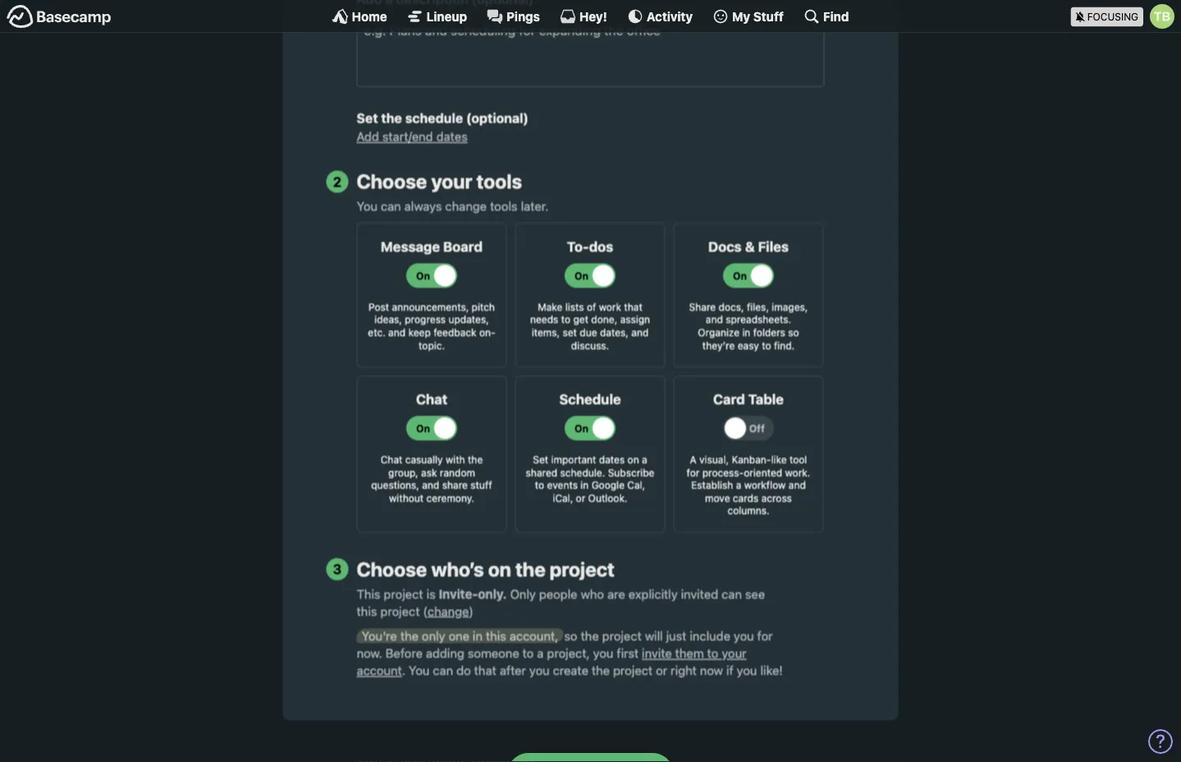 Task type: vqa. For each thing, say whether or not it's contained in the screenshot.
spreadsheets, on the top right of page
no



Task type: describe. For each thing, give the bounding box(es) containing it.
lists
[[565, 301, 584, 313]]

you right after
[[529, 664, 550, 678]]

chat for chat
[[416, 391, 448, 408]]

and inside share docs, files, images, and spreadsheets. organize in folders so they're easy to find.
[[706, 314, 723, 326]]

so the project will just include you for now. before adding someone to a project, you first
[[357, 629, 773, 661]]

work
[[599, 301, 621, 313]]

choose for choose who's on the project
[[357, 558, 427, 581]]

establish
[[691, 480, 733, 491]]

the up only
[[516, 558, 546, 581]]

files,
[[747, 301, 769, 313]]

set
[[563, 327, 577, 338]]

the up 'before'
[[400, 629, 419, 644]]

the inside the chat casually with the group, ask random questions, and share stuff without ceremony.
[[468, 454, 483, 466]]

this inside only people who are explicitly invited can see this project (
[[357, 604, 377, 619]]

invite-
[[439, 587, 478, 601]]

make
[[538, 301, 563, 313]]

table
[[748, 391, 784, 408]]

images,
[[772, 301, 808, 313]]

1 horizontal spatial this
[[486, 629, 506, 644]]

google
[[592, 480, 625, 491]]

workflow
[[744, 480, 786, 491]]

so inside so the project will just include you for now. before adding someone to a project, you first
[[564, 629, 578, 644]]

organize
[[698, 327, 740, 338]]

you up . you can do that after you create the project or right now if you like!
[[593, 646, 614, 661]]

lineup
[[427, 9, 467, 23]]

later.
[[521, 199, 549, 213]]

to-dos
[[567, 239, 613, 255]]

this project is invite-only.
[[357, 587, 507, 601]]

progress
[[405, 314, 446, 326]]

only
[[510, 587, 536, 601]]

home link
[[332, 8, 387, 25]]

account,
[[510, 629, 558, 644]]

visual,
[[699, 454, 729, 466]]

them
[[675, 646, 704, 661]]

share
[[442, 480, 468, 491]]

for inside a visual, kanban-like tool for process-oriented work. establish a workflow and move cards across columns.
[[687, 467, 700, 478]]

who's
[[431, 558, 484, 581]]

main element
[[0, 0, 1181, 33]]

to inside set important dates on a shared schedule. subscribe to events in google cal, ical, or outlook.
[[535, 480, 544, 491]]

find.
[[774, 340, 795, 351]]

do
[[457, 664, 471, 678]]

you right if
[[737, 664, 757, 678]]

needs
[[530, 314, 559, 326]]

questions,
[[371, 480, 419, 491]]

set the schedule (optional) add start/end dates
[[357, 111, 529, 144]]

schedule
[[559, 391, 621, 408]]

shared
[[526, 467, 558, 478]]

message
[[381, 239, 440, 255]]

the inside set the schedule (optional) add start/end dates
[[381, 111, 402, 126]]

invited
[[681, 587, 718, 601]]

the inside so the project will just include you for now. before adding someone to a project, you first
[[581, 629, 599, 644]]

with
[[446, 454, 465, 466]]

choose who's on the project
[[357, 558, 615, 581]]

0 horizontal spatial on
[[488, 558, 511, 581]]

3
[[333, 562, 342, 578]]

that for do
[[474, 664, 497, 678]]

updates,
[[449, 314, 489, 326]]

casually
[[405, 454, 443, 466]]

my stuff
[[732, 9, 784, 23]]

and inside make lists of work that needs to get done, assign items, set due dates, and discuss.
[[632, 327, 649, 338]]

like!
[[761, 664, 783, 678]]

. you can do that after you create the project or right now if you like!
[[402, 664, 783, 678]]

2 vertical spatial in
[[473, 629, 483, 644]]

assign
[[620, 314, 650, 326]]

0 vertical spatial change
[[445, 199, 487, 213]]

1 vertical spatial you
[[409, 664, 430, 678]]

project up who
[[550, 558, 615, 581]]

card table
[[713, 391, 784, 408]]

to inside make lists of work that needs to get done, assign items, set due dates, and discuss.
[[561, 314, 571, 326]]

post announcements, pitch ideas, progress updates, etc. and keep feedback on- topic.
[[368, 301, 496, 351]]

schedule.
[[560, 467, 605, 478]]

dates inside set the schedule (optional) add start/end dates
[[436, 129, 468, 144]]

stuff
[[471, 480, 492, 491]]

(
[[423, 604, 428, 619]]

folders
[[753, 327, 786, 338]]

ical,
[[553, 493, 573, 504]]

to inside invite them to your account
[[707, 646, 719, 661]]

oriented
[[744, 467, 783, 478]]

outlook.
[[588, 493, 628, 504]]

change )
[[428, 604, 474, 619]]

on-
[[479, 327, 496, 338]]

to-
[[567, 239, 589, 255]]

now.
[[357, 646, 382, 661]]

that for work
[[624, 301, 643, 313]]

if
[[727, 664, 734, 678]]

.
[[402, 664, 406, 678]]

first
[[617, 646, 639, 661]]

you're
[[362, 629, 397, 644]]

share
[[689, 301, 716, 313]]

set for the
[[357, 111, 378, 126]]

process-
[[703, 467, 744, 478]]

will
[[645, 629, 663, 644]]

set important dates on a shared schedule. subscribe to events in google cal, ical, or outlook.
[[526, 454, 655, 504]]

important
[[551, 454, 596, 466]]

in inside share docs, files, images, and spreadsheets. organize in folders so they're easy to find.
[[742, 327, 751, 338]]

columns.
[[728, 505, 770, 517]]

and inside post announcements, pitch ideas, progress updates, etc. and keep feedback on- topic.
[[388, 327, 406, 338]]

activity
[[647, 9, 693, 23]]

chat for chat casually with the group, ask random questions, and share stuff without ceremony.
[[381, 454, 403, 466]]

stuff
[[753, 9, 784, 23]]

add start/end dates link
[[357, 129, 468, 144]]

only.
[[478, 587, 507, 601]]

due
[[580, 327, 597, 338]]

events
[[547, 480, 578, 491]]

easy
[[738, 340, 759, 351]]

dates,
[[600, 327, 629, 338]]



Task type: locate. For each thing, give the bounding box(es) containing it.
and down assign
[[632, 327, 649, 338]]

to down account,
[[523, 646, 534, 661]]

1 horizontal spatial for
[[757, 629, 773, 644]]

0 horizontal spatial dates
[[436, 129, 468, 144]]

in up easy
[[742, 327, 751, 338]]

1 vertical spatial in
[[581, 480, 589, 491]]

set for important
[[533, 454, 549, 466]]

0 vertical spatial chat
[[416, 391, 448, 408]]

set
[[357, 111, 378, 126], [533, 454, 549, 466]]

who
[[581, 587, 604, 601]]

are
[[608, 587, 625, 601]]

you right include
[[734, 629, 754, 644]]

0 horizontal spatial so
[[564, 629, 578, 644]]

someone
[[468, 646, 519, 661]]

on
[[628, 454, 639, 466], [488, 558, 511, 581]]

or right ical,
[[576, 493, 586, 504]]

0 vertical spatial so
[[788, 327, 799, 338]]

1 vertical spatial that
[[474, 664, 497, 678]]

the right create
[[592, 664, 610, 678]]

in right one
[[473, 629, 483, 644]]

and down "ideas,"
[[388, 327, 406, 338]]

one
[[449, 629, 470, 644]]

change
[[445, 199, 487, 213], [428, 604, 469, 619]]

can left always
[[381, 199, 401, 213]]

None submit
[[507, 754, 674, 763]]

tools left later.
[[490, 199, 518, 213]]

0 vertical spatial that
[[624, 301, 643, 313]]

1 choose from the top
[[357, 170, 427, 193]]

work.
[[785, 467, 811, 478]]

your
[[431, 170, 472, 193], [722, 646, 747, 661]]

just
[[666, 629, 687, 644]]

that up assign
[[624, 301, 643, 313]]

0 vertical spatial set
[[357, 111, 378, 126]]

of
[[587, 301, 596, 313]]

1 horizontal spatial can
[[433, 664, 453, 678]]

choose up always
[[357, 170, 427, 193]]

feedback
[[434, 327, 477, 338]]

project,
[[547, 646, 590, 661]]

to down folders
[[762, 340, 771, 351]]

and down work.
[[789, 480, 806, 491]]

0 horizontal spatial this
[[357, 604, 377, 619]]

project left ( at the bottom left of the page
[[380, 604, 420, 619]]

dates up subscribe
[[599, 454, 625, 466]]

the up project,
[[581, 629, 599, 644]]

1 vertical spatial so
[[564, 629, 578, 644]]

lineup link
[[407, 8, 467, 25]]

1 horizontal spatial so
[[788, 327, 799, 338]]

chat down topic.
[[416, 391, 448, 408]]

get
[[573, 314, 589, 326]]

1 horizontal spatial on
[[628, 454, 639, 466]]

set up add
[[357, 111, 378, 126]]

this up someone
[[486, 629, 506, 644]]

include
[[690, 629, 731, 644]]

0 vertical spatial this
[[357, 604, 377, 619]]

0 horizontal spatial you
[[357, 199, 378, 213]]

hey! button
[[560, 8, 607, 25]]

after
[[500, 664, 526, 678]]

dates down schedule
[[436, 129, 468, 144]]

you right "." at the bottom left of page
[[409, 664, 430, 678]]

chat up "group,"
[[381, 454, 403, 466]]

that inside make lists of work that needs to get done, assign items, set due dates, and discuss.
[[624, 301, 643, 313]]

a inside a visual, kanban-like tool for process-oriented work. establish a workflow and move cards across columns.
[[736, 480, 742, 491]]

see
[[745, 587, 765, 601]]

docs
[[708, 239, 742, 255]]

board
[[443, 239, 483, 255]]

1 vertical spatial tools
[[490, 199, 518, 213]]

1 vertical spatial for
[[757, 629, 773, 644]]

0 horizontal spatial chat
[[381, 454, 403, 466]]

you left always
[[357, 199, 378, 213]]

1 horizontal spatial your
[[722, 646, 747, 661]]

you
[[734, 629, 754, 644], [593, 646, 614, 661], [529, 664, 550, 678], [737, 664, 757, 678]]

the right with
[[468, 454, 483, 466]]

1 vertical spatial your
[[722, 646, 747, 661]]

0 vertical spatial can
[[381, 199, 401, 213]]

0 horizontal spatial or
[[576, 493, 586, 504]]

your inside invite them to your account
[[722, 646, 747, 661]]

choose
[[357, 170, 427, 193], [357, 558, 427, 581]]

a inside so the project will just include you for now. before adding someone to a project, you first
[[537, 646, 544, 661]]

adding
[[426, 646, 464, 661]]

0 vertical spatial in
[[742, 327, 751, 338]]

1 vertical spatial change
[[428, 604, 469, 619]]

2 choose from the top
[[357, 558, 427, 581]]

ask
[[421, 467, 437, 478]]

2 horizontal spatial can
[[722, 587, 742, 601]]

activity link
[[627, 8, 693, 25]]

project
[[550, 558, 615, 581], [384, 587, 423, 601], [380, 604, 420, 619], [602, 629, 642, 644], [613, 664, 653, 678]]

1 horizontal spatial chat
[[416, 391, 448, 408]]

or
[[576, 493, 586, 504], [656, 664, 668, 678]]

invite them to your account
[[357, 646, 747, 678]]

the up start/end
[[381, 111, 402, 126]]

discuss.
[[571, 340, 609, 351]]

etc.
[[368, 327, 386, 338]]

1 horizontal spatial in
[[581, 480, 589, 491]]

right
[[671, 664, 697, 678]]

kanban-
[[732, 454, 771, 466]]

1 horizontal spatial that
[[624, 301, 643, 313]]

change down invite- on the bottom of the page
[[428, 604, 469, 619]]

and down ask
[[422, 480, 439, 491]]

in
[[742, 327, 751, 338], [581, 480, 589, 491], [473, 629, 483, 644]]

pings button
[[487, 8, 540, 25]]

0 horizontal spatial can
[[381, 199, 401, 213]]

0 horizontal spatial in
[[473, 629, 483, 644]]

choose for choose your tools
[[357, 170, 427, 193]]

move
[[705, 493, 730, 504]]

to up set
[[561, 314, 571, 326]]

1 vertical spatial can
[[722, 587, 742, 601]]

choose up this
[[357, 558, 427, 581]]

dos
[[589, 239, 613, 255]]

can down "adding"
[[433, 664, 453, 678]]

cards
[[733, 493, 759, 504]]

Add a description (optional) text field
[[357, 13, 825, 87]]

2 vertical spatial can
[[433, 664, 453, 678]]

account
[[357, 664, 402, 678]]

to up now at the right
[[707, 646, 719, 661]]

for up like!
[[757, 629, 773, 644]]

group,
[[388, 467, 418, 478]]

0 horizontal spatial set
[[357, 111, 378, 126]]

0 horizontal spatial for
[[687, 467, 700, 478]]

1 vertical spatial dates
[[599, 454, 625, 466]]

1 vertical spatial this
[[486, 629, 506, 644]]

0 horizontal spatial a
[[537, 646, 544, 661]]

(optional)
[[466, 111, 529, 126]]

chat inside the chat casually with the group, ask random questions, and share stuff without ceremony.
[[381, 454, 403, 466]]

can inside only people who are explicitly invited can see this project (
[[722, 587, 742, 601]]

1 horizontal spatial a
[[642, 454, 647, 466]]

before
[[386, 646, 423, 661]]

set inside set important dates on a shared schedule. subscribe to events in google cal, ical, or outlook.
[[533, 454, 549, 466]]

1 horizontal spatial set
[[533, 454, 549, 466]]

project inside only people who are explicitly invited can see this project (
[[380, 604, 420, 619]]

to inside share docs, files, images, and spreadsheets. organize in folders so they're easy to find.
[[762, 340, 771, 351]]

your up you can always change tools later.
[[431, 170, 472, 193]]

is
[[427, 587, 436, 601]]

to inside so the project will just include you for now. before adding someone to a project, you first
[[523, 646, 534, 661]]

1 horizontal spatial dates
[[599, 454, 625, 466]]

for down a
[[687, 467, 700, 478]]

1 vertical spatial set
[[533, 454, 549, 466]]

schedule
[[405, 111, 463, 126]]

switch accounts image
[[7, 4, 112, 30]]

0 vertical spatial on
[[628, 454, 639, 466]]

can left see
[[722, 587, 742, 601]]

tools
[[477, 170, 522, 193], [490, 199, 518, 213]]

0 horizontal spatial your
[[431, 170, 472, 193]]

0 vertical spatial for
[[687, 467, 700, 478]]

make lists of work that needs to get done, assign items, set due dates, and discuss.
[[530, 301, 650, 351]]

dates inside set important dates on a shared schedule. subscribe to events in google cal, ical, or outlook.
[[599, 454, 625, 466]]

a
[[690, 454, 697, 466]]

1 vertical spatial chat
[[381, 454, 403, 466]]

0 vertical spatial dates
[[436, 129, 468, 144]]

project down first
[[613, 664, 653, 678]]

topic.
[[419, 340, 445, 351]]

on up only.
[[488, 558, 511, 581]]

invite them to your account link
[[357, 646, 747, 678]]

this
[[357, 587, 380, 601]]

spreadsheets.
[[726, 314, 792, 326]]

message board
[[381, 239, 483, 255]]

my
[[732, 9, 750, 23]]

pings
[[507, 9, 540, 23]]

1 vertical spatial on
[[488, 558, 511, 581]]

or down invite
[[656, 664, 668, 678]]

1 vertical spatial choose
[[357, 558, 427, 581]]

tools up later.
[[477, 170, 522, 193]]

can
[[381, 199, 401, 213], [722, 587, 742, 601], [433, 664, 453, 678]]

this down this
[[357, 604, 377, 619]]

your up if
[[722, 646, 747, 661]]

1 vertical spatial a
[[736, 480, 742, 491]]

0 horizontal spatial that
[[474, 664, 497, 678]]

a down account,
[[537, 646, 544, 661]]

items,
[[532, 327, 560, 338]]

my stuff button
[[713, 8, 784, 25]]

so up find.
[[788, 327, 799, 338]]

hey!
[[580, 9, 607, 23]]

in down 'schedule.'
[[581, 480, 589, 491]]

change down choose your tools
[[445, 199, 487, 213]]

on inside set important dates on a shared schedule. subscribe to events in google cal, ical, or outlook.
[[628, 454, 639, 466]]

across
[[762, 493, 792, 504]]

set up shared
[[533, 454, 549, 466]]

that down someone
[[474, 664, 497, 678]]

done,
[[591, 314, 618, 326]]

and up organize
[[706, 314, 723, 326]]

project left is
[[384, 587, 423, 601]]

on up subscribe
[[628, 454, 639, 466]]

in inside set important dates on a shared schedule. subscribe to events in google cal, ical, or outlook.
[[581, 480, 589, 491]]

without
[[389, 493, 424, 504]]

and inside the chat casually with the group, ask random questions, and share stuff without ceremony.
[[422, 480, 439, 491]]

only people who are explicitly invited can see this project (
[[357, 587, 765, 619]]

so inside share docs, files, images, and spreadsheets. organize in folders so they're easy to find.
[[788, 327, 799, 338]]

docs,
[[719, 301, 744, 313]]

post
[[369, 301, 389, 313]]

0 vertical spatial tools
[[477, 170, 522, 193]]

to down shared
[[535, 480, 544, 491]]

1 horizontal spatial or
[[656, 664, 668, 678]]

or inside set important dates on a shared schedule. subscribe to events in google cal, ical, or outlook.
[[576, 493, 586, 504]]

keep
[[408, 327, 431, 338]]

docs & files
[[708, 239, 789, 255]]

1 horizontal spatial you
[[409, 664, 430, 678]]

change link
[[428, 604, 469, 619]]

so up project,
[[564, 629, 578, 644]]

a up the cards
[[736, 480, 742, 491]]

for
[[687, 467, 700, 478], [757, 629, 773, 644]]

project up first
[[602, 629, 642, 644]]

now
[[700, 664, 723, 678]]

share docs, files, images, and spreadsheets. organize in folders so they're easy to find.
[[689, 301, 808, 351]]

for inside so the project will just include you for now. before adding someone to a project, you first
[[757, 629, 773, 644]]

2 horizontal spatial a
[[736, 480, 742, 491]]

0 vertical spatial you
[[357, 199, 378, 213]]

0 vertical spatial choose
[[357, 170, 427, 193]]

0 vertical spatial or
[[576, 493, 586, 504]]

tim burton image
[[1150, 4, 1175, 29]]

0 vertical spatial a
[[642, 454, 647, 466]]

1 vertical spatial or
[[656, 664, 668, 678]]

a inside set important dates on a shared schedule. subscribe to events in google cal, ical, or outlook.
[[642, 454, 647, 466]]

project inside so the project will just include you for now. before adding someone to a project, you first
[[602, 629, 642, 644]]

set inside set the schedule (optional) add start/end dates
[[357, 111, 378, 126]]

card
[[713, 391, 745, 408]]

2 vertical spatial a
[[537, 646, 544, 661]]

0 vertical spatial your
[[431, 170, 472, 193]]

and inside a visual, kanban-like tool for process-oriented work. establish a workflow and move cards across columns.
[[789, 480, 806, 491]]

create
[[553, 664, 589, 678]]

2 horizontal spatial in
[[742, 327, 751, 338]]

a up subscribe
[[642, 454, 647, 466]]



